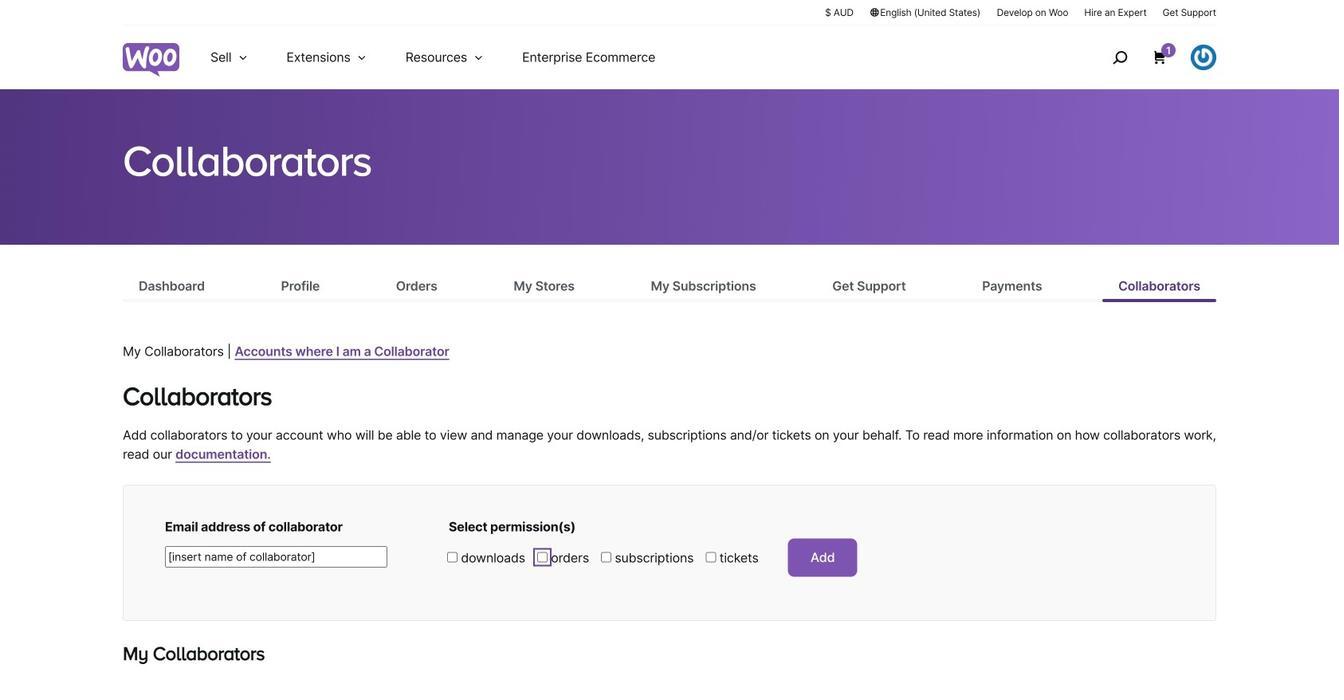 Task type: vqa. For each thing, say whether or not it's contained in the screenshot.
chevron up icon to the bottom
no



Task type: locate. For each thing, give the bounding box(es) containing it.
open account menu image
[[1191, 45, 1217, 70]]

search image
[[1108, 45, 1133, 70]]

service navigation menu element
[[1079, 31, 1217, 83]]

None checkbox
[[447, 552, 458, 563], [706, 552, 716, 563], [447, 552, 458, 563], [706, 552, 716, 563]]

None checkbox
[[537, 552, 548, 563], [601, 552, 612, 563], [537, 552, 548, 563], [601, 552, 612, 563]]



